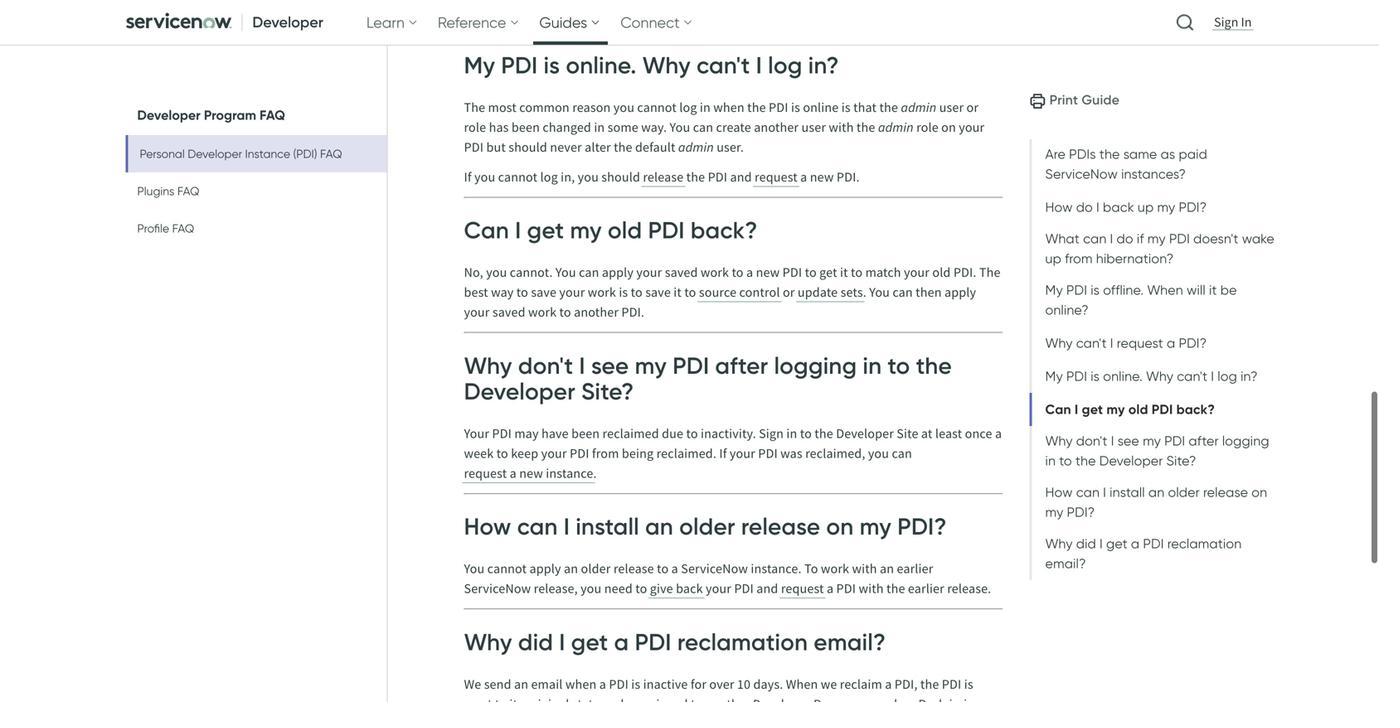 Task type: locate. For each thing, give the bounding box(es) containing it.
learn button
[[360, 0, 425, 45]]

reference button
[[431, 0, 526, 45]]

connect button
[[614, 0, 700, 45]]

in
[[1241, 14, 1252, 30]]

guides
[[539, 13, 587, 32]]

reference
[[438, 13, 506, 32]]



Task type: describe. For each thing, give the bounding box(es) containing it.
guides button
[[533, 0, 607, 45]]

sign in button
[[1211, 13, 1255, 31]]

sign in
[[1214, 14, 1252, 30]]

learn
[[366, 13, 405, 32]]

connect
[[620, 13, 680, 32]]

developer link
[[119, 0, 333, 45]]

sign
[[1214, 14, 1238, 30]]

developer
[[252, 13, 323, 32]]



Task type: vqa. For each thing, say whether or not it's contained in the screenshot.
SIGN IN button on the right of the page
yes



